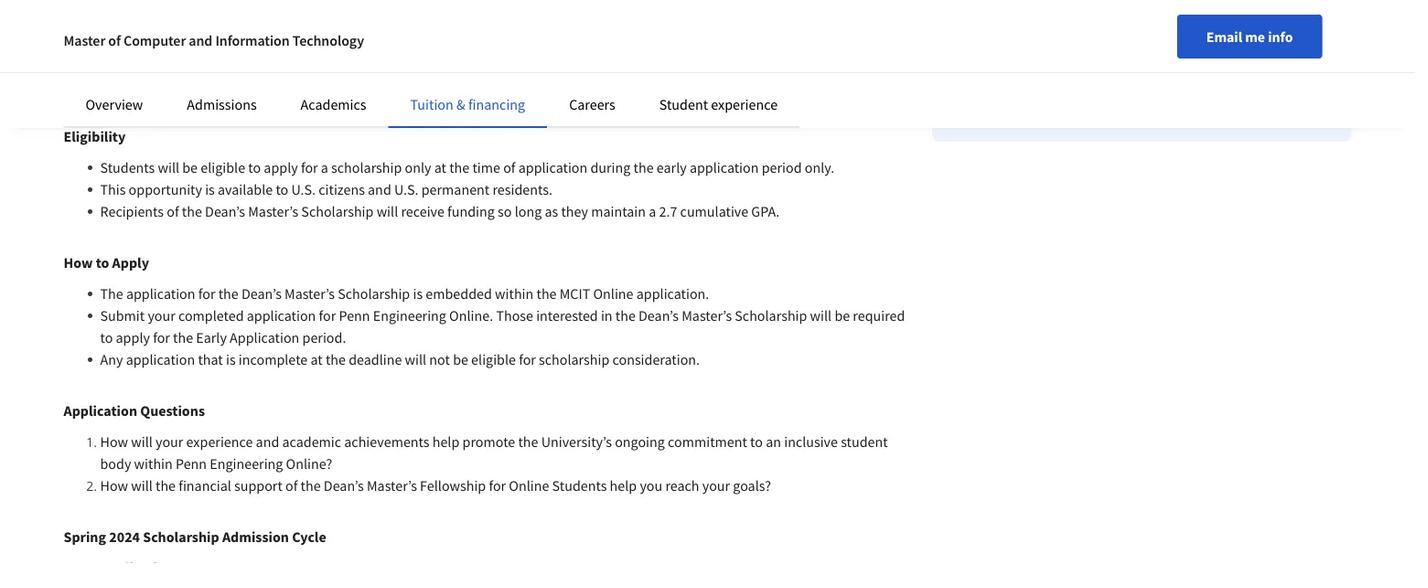 Task type: describe. For each thing, give the bounding box(es) containing it.
application down apply
[[126, 285, 195, 303]]

will left required at the right of page
[[811, 307, 832, 325]]

application up cumulative
[[690, 158, 759, 177]]

experience inside how will your experience and academic achievements help promote the university's ongoing commitment to an inclusive student body within penn engineering online? how will the financial support of the dean's master's fellowship for online students help you reach your goals?
[[186, 433, 253, 451]]

tuition & financing link
[[411, 95, 525, 113]]

this
[[100, 180, 126, 199]]

ongoing
[[615, 433, 665, 451]]

spring 2024 scholarship admission cycle
[[64, 528, 327, 546]]

that
[[198, 351, 223, 369]]

careers link
[[569, 95, 616, 113]]

2 vertical spatial your
[[703, 477, 730, 495]]

long
[[515, 202, 542, 221]]

a right on
[[519, 54, 526, 72]]

a left 2.7 at the left of the page
[[649, 202, 657, 221]]

in
[[601, 307, 613, 325]]

email me info button
[[1178, 15, 1323, 59]]

engineering for online.
[[373, 307, 447, 325]]

penn for for
[[339, 307, 370, 325]]

for down the those
[[519, 351, 536, 369]]

interested
[[536, 307, 598, 325]]

basis.
[[569, 54, 604, 72]]

regular
[[1064, 37, 1111, 55]]

funding
[[448, 202, 495, 221]]

to inside how will your experience and academic achievements help promote the university's ongoing commitment to an inclusive student body within penn engineering online? how will the financial support of the dean's master's fellowship for online students help you reach your goals?
[[751, 433, 763, 451]]

cycle
[[292, 528, 327, 546]]

be inside students will be eligible to apply for a scholarship only at the time of application during the early application period only. this opportunity is available to u.s. citizens and u.s. permanent residents. recipients of the dean's master's scholarship will receive funding so long as they maintain a 2.7 cumulative gpa.
[[182, 158, 198, 177]]

students inside students will be eligible to apply for a scholarship only at the time of application during the early application period only. this opportunity is available to u.s. citizens and u.s. permanent residents. recipients of the dean's master's scholarship will receive funding so long as they maintain a 2.7 cumulative gpa.
[[100, 158, 155, 177]]

application.
[[637, 285, 710, 303]]

fees.
[[467, 76, 495, 94]]

-
[[1057, 37, 1061, 55]]

academics link
[[301, 95, 367, 113]]

at inside the "the application for the dean's master's scholarship is embedded within the mcit online application. submit your completed application for penn engineering online. those interested in the dean's master's scholarship will be required to apply for the early application period. any application that is incomplete at the deadline will not be eligible for scholarship consideration."
[[311, 351, 323, 369]]

information
[[215, 31, 290, 49]]

application inside the "the application for the dean's master's scholarship is embedded within the mcit online application. submit your completed application for penn engineering online. those interested in the dean's master's scholarship will be required to apply for the early application period. any application that is incomplete at the deadline will not be eligible for scholarship consideration."
[[230, 329, 300, 347]]

posted
[[266, 54, 308, 72]]

1 half from the left
[[344, 76, 367, 94]]

only
[[405, 158, 432, 177]]

period.
[[303, 329, 346, 347]]

achievements
[[344, 433, 430, 451]]

an
[[766, 433, 782, 451]]

admission
[[222, 528, 289, 546]]

for left early
[[153, 329, 170, 347]]

opportunity
[[129, 180, 202, 199]]

students inside how will your experience and academic achievements help promote the university's ongoing commitment to an inclusive student body within penn engineering online? how will the financial support of the dean's master's fellowship for online students help you reach your goals?
[[552, 477, 607, 495]]

at inside students will be eligible to apply for a scholarship only at the time of application during the early application period only. this opportunity is available to u.s. citizens and u.s. permanent residents. recipients of the dean's master's scholarship will receive funding so long as they maintain a 2.7 cumulative gpa.
[[434, 158, 447, 177]]

how for how to apply
[[64, 254, 93, 272]]

is inside students will be eligible to apply for a scholarship only at the time of application during the early application period only. this opportunity is available to u.s. citizens and u.s. permanent residents. recipients of the dean's master's scholarship will receive funding so long as they maintain a 2.7 cumulative gpa.
[[205, 180, 215, 199]]

will up opportunity
[[158, 158, 179, 177]]

will down application questions
[[131, 433, 153, 451]]

university's
[[542, 433, 612, 451]]

admissions link
[[187, 95, 257, 113]]

course
[[323, 32, 364, 50]]

- regular admission deadline list
[[969, 0, 1233, 94]]

penn for within
[[176, 455, 207, 473]]

financial
[[179, 477, 231, 495]]

apply inside students will be eligible to apply for a scholarship only at the time of application during the early application period only. this opportunity is available to u.s. citizens and u.s. permanent residents. recipients of the dean's master's scholarship will receive funding so long as they maintain a 2.7 cumulative gpa.
[[264, 158, 298, 177]]

will inside online services fees: $150 per course unit *tuition and fees are posted as a guide and will be adjusted on a yearly basis. **half credit courses are billed at half tuition and half fees.
[[401, 54, 423, 72]]

questions
[[140, 402, 205, 420]]

they
[[561, 202, 589, 221]]

online inside online services fees: $150 per course unit *tuition and fees are posted as a guide and will be adjusted on a yearly basis. **half credit courses are billed at half tuition and half fees.
[[137, 32, 177, 50]]

fees:
[[234, 32, 265, 50]]

spring
[[64, 528, 106, 546]]

deadline inside the "the application for the dean's master's scholarship is embedded within the mcit online application. submit your completed application for penn engineering online. those interested in the dean's master's scholarship will be required to apply for the early application period. any application that is incomplete at the deadline will not be eligible for scholarship consideration."
[[349, 351, 402, 369]]

admissions
[[187, 95, 257, 113]]

scholarship inside students will be eligible to apply for a scholarship only at the time of application during the early application period only. this opportunity is available to u.s. citizens and u.s. permanent residents. recipients of the dean's master's scholarship will receive funding so long as they maintain a 2.7 cumulative gpa.
[[301, 202, 374, 221]]

reach
[[666, 477, 700, 495]]

so
[[498, 202, 512, 221]]

fees
[[216, 54, 240, 72]]

body
[[100, 455, 131, 473]]

1 vertical spatial your
[[156, 433, 183, 451]]

your inside the "the application for the dean's master's scholarship is embedded within the mcit online application. submit your completed application for penn engineering online. those interested in the dean's master's scholarship will be required to apply for the early application period. any application that is incomplete at the deadline will not be eligible for scholarship consideration."
[[148, 307, 175, 325]]

how for how will your experience and academic achievements help promote the university's ongoing commitment to an inclusive student body within penn engineering online? how will the financial support of the dean's master's fellowship for online students help you reach your goals?
[[100, 433, 128, 451]]

- regular admission deadline
[[1054, 37, 1233, 55]]

mcit
[[560, 285, 591, 303]]

per
[[300, 32, 321, 50]]

eligibility
[[64, 127, 126, 146]]

commitment
[[668, 433, 748, 451]]

incomplete
[[239, 351, 308, 369]]

engineering for online?
[[210, 455, 283, 473]]

1 horizontal spatial is
[[226, 351, 236, 369]]

guide
[[338, 54, 372, 72]]

and inside how will your experience and academic achievements help promote the university's ongoing commitment to an inclusive student body within penn engineering online? how will the financial support of the dean's master's fellowship for online students help you reach your goals?
[[256, 433, 279, 451]]

careers
[[569, 95, 616, 113]]

time
[[473, 158, 501, 177]]

to inside the "the application for the dean's master's scholarship is embedded within the mcit online application. submit your completed application for penn engineering online. those interested in the dean's master's scholarship will be required to apply for the early application period. any application that is incomplete at the deadline will not be eligible for scholarship consideration."
[[100, 329, 113, 347]]

you
[[640, 477, 663, 495]]

consideration.
[[613, 351, 700, 369]]

inclusive
[[785, 433, 838, 451]]

1 u.s. from the left
[[291, 180, 316, 199]]

dean's inside students will be eligible to apply for a scholarship only at the time of application during the early application period only. this opportunity is available to u.s. citizens and u.s. permanent residents. recipients of the dean's master's scholarship will receive funding so long as they maintain a 2.7 cumulative gpa.
[[205, 202, 245, 221]]

1 horizontal spatial help
[[610, 477, 637, 495]]

receive
[[401, 202, 445, 221]]

required
[[853, 307, 906, 325]]

deadline inside list
[[1180, 37, 1233, 55]]

admission
[[1114, 37, 1177, 55]]

the
[[100, 285, 123, 303]]

any
[[100, 351, 123, 369]]

0 vertical spatial experience
[[711, 95, 778, 113]]

student
[[841, 433, 888, 451]]

services
[[180, 32, 231, 50]]

academic
[[282, 433, 341, 451]]

2024
[[109, 528, 140, 546]]

master's up period.
[[285, 285, 335, 303]]

**half
[[137, 76, 174, 94]]

master's inside how will your experience and academic achievements help promote the university's ongoing commitment to an inclusive student body within penn engineering online? how will the financial support of the dean's master's fellowship for online students help you reach your goals?
[[367, 477, 417, 495]]

be left required at the right of page
[[835, 307, 850, 325]]



Task type: vqa. For each thing, say whether or not it's contained in the screenshot.
so at the top
yes



Task type: locate. For each thing, give the bounding box(es) containing it.
at up academics
[[329, 76, 341, 94]]

technology
[[293, 31, 364, 49]]

0 horizontal spatial as
[[311, 54, 324, 72]]

students down university's
[[552, 477, 607, 495]]

application right the any
[[126, 351, 195, 369]]

0 horizontal spatial half
[[344, 76, 367, 94]]

1 vertical spatial help
[[610, 477, 637, 495]]

me
[[1246, 27, 1266, 46]]

billed
[[291, 76, 326, 94]]

1 horizontal spatial deadline
[[1180, 37, 1233, 55]]

online inside the "the application for the dean's master's scholarship is embedded within the mcit online application. submit your completed application for penn engineering online. those interested in the dean's master's scholarship will be required to apply for the early application period. any application that is incomplete at the deadline will not be eligible for scholarship consideration."
[[594, 285, 634, 303]]

promote
[[463, 433, 516, 451]]

1 vertical spatial online
[[594, 285, 634, 303]]

online?
[[286, 455, 333, 473]]

1 vertical spatial students
[[552, 477, 607, 495]]

eligible inside students will be eligible to apply for a scholarship only at the time of application during the early application period only. this opportunity is available to u.s. citizens and u.s. permanent residents. recipients of the dean's master's scholarship will receive funding so long as they maintain a 2.7 cumulative gpa.
[[201, 158, 245, 177]]

1 horizontal spatial apply
[[264, 158, 298, 177]]

0 horizontal spatial application
[[64, 402, 137, 420]]

to right available
[[276, 180, 289, 199]]

0 vertical spatial your
[[148, 307, 175, 325]]

recipients
[[100, 202, 164, 221]]

of right time
[[504, 158, 516, 177]]

dean's down application.
[[639, 307, 679, 325]]

2 u.s. from the left
[[394, 180, 419, 199]]

0 horizontal spatial u.s.
[[291, 180, 316, 199]]

early
[[657, 158, 687, 177]]

1 horizontal spatial students
[[552, 477, 607, 495]]

1 vertical spatial deadline
[[349, 351, 402, 369]]

tuition & financing
[[411, 95, 525, 113]]

penn inside how will your experience and academic achievements help promote the university's ongoing commitment to an inclusive student body within penn engineering online? how will the financial support of the dean's master's fellowship for online students help you reach your goals?
[[176, 455, 207, 473]]

as down per
[[311, 54, 324, 72]]

0 vertical spatial as
[[311, 54, 324, 72]]

engineering up support
[[210, 455, 283, 473]]

eligible up available
[[201, 158, 245, 177]]

dean's down available
[[205, 202, 245, 221]]

1 horizontal spatial scholarship
[[539, 351, 610, 369]]

apply down submit on the left of the page
[[116, 329, 150, 347]]

1 vertical spatial how
[[100, 433, 128, 451]]

submit
[[100, 307, 145, 325]]

2 vertical spatial online
[[509, 477, 550, 495]]

experience up 'financial'
[[186, 433, 253, 451]]

citizens
[[319, 180, 365, 199]]

your right reach
[[703, 477, 730, 495]]

eligible down the those
[[471, 351, 516, 369]]

for right fellowship
[[489, 477, 506, 495]]

tuition
[[370, 76, 411, 94]]

how to apply
[[64, 254, 149, 272]]

students will be eligible to apply for a scholarship only at the time of application during the early application period only. this opportunity is available to u.s. citizens and u.s. permanent residents. recipients of the dean's master's scholarship will receive funding so long as they maintain a 2.7 cumulative gpa.
[[100, 158, 838, 221]]

0 horizontal spatial apply
[[116, 329, 150, 347]]

0 vertical spatial apply
[[264, 158, 298, 177]]

application
[[519, 158, 588, 177], [690, 158, 759, 177], [126, 285, 195, 303], [247, 307, 316, 325], [126, 351, 195, 369]]

master's inside students will be eligible to apply for a scholarship only at the time of application during the early application period only. this opportunity is available to u.s. citizens and u.s. permanent residents. recipients of the dean's master's scholarship will receive funding so long as they maintain a 2.7 cumulative gpa.
[[248, 202, 299, 221]]

only.
[[805, 158, 835, 177]]

within up the those
[[495, 285, 534, 303]]

will left not
[[405, 351, 427, 369]]

be left adjusted
[[426, 54, 441, 72]]

application up 'residents.'
[[519, 158, 588, 177]]

fellowship
[[420, 477, 486, 495]]

computer
[[124, 31, 186, 49]]

0 vertical spatial application
[[230, 329, 300, 347]]

application up incomplete
[[247, 307, 316, 325]]

1 vertical spatial engineering
[[210, 455, 283, 473]]

of down opportunity
[[167, 202, 179, 221]]

be
[[426, 54, 441, 72], [182, 158, 198, 177], [835, 307, 850, 325], [453, 351, 469, 369]]

0 vertical spatial are
[[243, 54, 263, 72]]

a down technology
[[327, 54, 335, 72]]

scholarship up citizens
[[331, 158, 402, 177]]

as right long
[[545, 202, 558, 221]]

$150
[[268, 32, 297, 50]]

scholarship
[[331, 158, 402, 177], [539, 351, 610, 369]]

apply
[[264, 158, 298, 177], [116, 329, 150, 347]]

0 horizontal spatial engineering
[[210, 455, 283, 473]]

deadline left not
[[349, 351, 402, 369]]

of right master
[[108, 31, 121, 49]]

2 half from the left
[[441, 76, 464, 94]]

2 vertical spatial how
[[100, 477, 128, 495]]

is
[[205, 180, 215, 199], [413, 285, 423, 303], [226, 351, 236, 369]]

0 vertical spatial scholarship
[[331, 158, 402, 177]]

residents.
[[493, 180, 553, 199]]

apply
[[112, 254, 149, 272]]

u.s. left citizens
[[291, 180, 316, 199]]

overview link
[[86, 95, 143, 113]]

financing
[[469, 95, 525, 113]]

0 vertical spatial is
[[205, 180, 215, 199]]

master of computer and information technology
[[64, 31, 364, 49]]

master's down the achievements
[[367, 477, 417, 495]]

at inside online services fees: $150 per course unit *tuition and fees are posted as a guide and will be adjusted on a yearly basis. **half credit courses are billed at half tuition and half fees.
[[329, 76, 341, 94]]

will down body at the left
[[131, 477, 153, 495]]

penn up 'financial'
[[176, 455, 207, 473]]

yearly
[[529, 54, 566, 72]]

how down body at the left
[[100, 477, 128, 495]]

1 horizontal spatial engineering
[[373, 307, 447, 325]]

dean's up completed
[[242, 285, 282, 303]]

within
[[495, 285, 534, 303], [134, 455, 173, 473]]

0 vertical spatial how
[[64, 254, 93, 272]]

1 vertical spatial apply
[[116, 329, 150, 347]]

penn
[[339, 307, 370, 325], [176, 455, 207, 473]]

is right 'that' at the left
[[226, 351, 236, 369]]

for inside students will be eligible to apply for a scholarship only at the time of application during the early application period only. this opportunity is available to u.s. citizens and u.s. permanent residents. recipients of the dean's master's scholarship will receive funding so long as they maintain a 2.7 cumulative gpa.
[[301, 158, 318, 177]]

will
[[401, 54, 423, 72], [158, 158, 179, 177], [377, 202, 398, 221], [811, 307, 832, 325], [405, 351, 427, 369], [131, 433, 153, 451], [131, 477, 153, 495]]

to
[[248, 158, 261, 177], [276, 180, 289, 199], [96, 254, 109, 272], [100, 329, 113, 347], [751, 433, 763, 451]]

engineering inside the "the application for the dean's master's scholarship is embedded within the mcit online application. submit your completed application for penn engineering online. those interested in the dean's master's scholarship will be required to apply for the early application period. any application that is incomplete at the deadline will not be eligible for scholarship consideration."
[[373, 307, 447, 325]]

during
[[591, 158, 631, 177]]

engineering
[[373, 307, 447, 325], [210, 455, 283, 473]]

student experience link
[[660, 95, 778, 113]]

email me info
[[1207, 27, 1294, 46]]

0 vertical spatial help
[[433, 433, 460, 451]]

0 horizontal spatial scholarship
[[331, 158, 402, 177]]

1 vertical spatial experience
[[186, 433, 253, 451]]

0 vertical spatial penn
[[339, 307, 370, 325]]

1 horizontal spatial are
[[269, 76, 288, 94]]

students up this
[[100, 158, 155, 177]]

0 horizontal spatial at
[[311, 351, 323, 369]]

be inside online services fees: $150 per course unit *tuition and fees are posted as a guide and will be adjusted on a yearly basis. **half credit courses are billed at half tuition and half fees.
[[426, 54, 441, 72]]

to up available
[[248, 158, 261, 177]]

*tuition
[[137, 54, 186, 72]]

are down 'posted'
[[269, 76, 288, 94]]

online up the in
[[594, 285, 634, 303]]

0 horizontal spatial deadline
[[349, 351, 402, 369]]

0 vertical spatial eligible
[[201, 158, 245, 177]]

are
[[243, 54, 263, 72], [269, 76, 288, 94]]

1 horizontal spatial experience
[[711, 95, 778, 113]]

0 horizontal spatial penn
[[176, 455, 207, 473]]

for up period.
[[319, 307, 336, 325]]

2 horizontal spatial online
[[594, 285, 634, 303]]

application questions
[[64, 402, 205, 420]]

0 vertical spatial online
[[137, 32, 177, 50]]

within right body at the left
[[134, 455, 173, 473]]

0 horizontal spatial online
[[137, 32, 177, 50]]

gpa.
[[752, 202, 780, 221]]

online.
[[449, 307, 493, 325]]

1 horizontal spatial online
[[509, 477, 550, 495]]

as inside students will be eligible to apply for a scholarship only at the time of application during the early application period only. this opportunity is available to u.s. citizens and u.s. permanent residents. recipients of the dean's master's scholarship will receive funding so long as they maintain a 2.7 cumulative gpa.
[[545, 202, 558, 221]]

0 vertical spatial engineering
[[373, 307, 447, 325]]

eligible inside the "the application for the dean's master's scholarship is embedded within the mcit online application. submit your completed application for penn engineering online. those interested in the dean's master's scholarship will be required to apply for the early application period. any application that is incomplete at the deadline will not be eligible for scholarship consideration."
[[471, 351, 516, 369]]

to left apply
[[96, 254, 109, 272]]

u.s. down only
[[394, 180, 419, 199]]

for down academics link in the top left of the page
[[301, 158, 318, 177]]

support
[[234, 477, 283, 495]]

how will your experience and academic achievements help promote the university's ongoing commitment to an inclusive student body within penn engineering online? how will the financial support of the dean's master's fellowship for online students help you reach your goals?
[[100, 433, 888, 495]]

the application for the dean's master's scholarship is embedded within the mcit online application. submit your completed application for penn engineering online. those interested in the dean's master's scholarship will be required to apply for the early application period. any application that is incomplete at the deadline will not be eligible for scholarship consideration.
[[100, 285, 906, 369]]

online down promote
[[509, 477, 550, 495]]

0 horizontal spatial experience
[[186, 433, 253, 451]]

online inside how will your experience and academic achievements help promote the university's ongoing commitment to an inclusive student body within penn engineering online? how will the financial support of the dean's master's fellowship for online students help you reach your goals?
[[509, 477, 550, 495]]

within inside the "the application for the dean's master's scholarship is embedded within the mcit online application. submit your completed application for penn engineering online. those interested in the dean's master's scholarship will be required to apply for the early application period. any application that is incomplete at the deadline will not be eligible for scholarship consideration."
[[495, 285, 534, 303]]

1 horizontal spatial half
[[441, 76, 464, 94]]

online up *tuition
[[137, 32, 177, 50]]

half
[[344, 76, 367, 94], [441, 76, 464, 94]]

dean's inside how will your experience and academic achievements help promote the university's ongoing commitment to an inclusive student body within penn engineering online? how will the financial support of the dean's master's fellowship for online students help you reach your goals?
[[324, 477, 364, 495]]

for inside how will your experience and academic achievements help promote the university's ongoing commitment to an inclusive student body within penn engineering online? how will the financial support of the dean's master's fellowship for online students help you reach your goals?
[[489, 477, 506, 495]]

at
[[329, 76, 341, 94], [434, 158, 447, 177], [311, 351, 323, 369]]

0 horizontal spatial are
[[243, 54, 263, 72]]

is left available
[[205, 180, 215, 199]]

0 horizontal spatial eligible
[[201, 158, 245, 177]]

0 vertical spatial at
[[329, 76, 341, 94]]

will up tuition
[[401, 54, 423, 72]]

2 horizontal spatial at
[[434, 158, 447, 177]]

0 horizontal spatial is
[[205, 180, 215, 199]]

1 vertical spatial eligible
[[471, 351, 516, 369]]

1 horizontal spatial eligible
[[471, 351, 516, 369]]

dean's down online?
[[324, 477, 364, 495]]

master's down application.
[[682, 307, 732, 325]]

online services fees: $150 per course unit *tuition and fees are posted as a guide and will be adjusted on a yearly basis. **half credit courses are billed at half tuition and half fees.
[[137, 32, 604, 94]]

be right not
[[453, 351, 469, 369]]

0 horizontal spatial help
[[433, 433, 460, 451]]

within inside how will your experience and academic achievements help promote the university's ongoing commitment to an inclusive student body within penn engineering online? how will the financial support of the dean's master's fellowship for online students help you reach your goals?
[[134, 455, 173, 473]]

2.7
[[659, 202, 678, 221]]

half down guide
[[344, 76, 367, 94]]

how left apply
[[64, 254, 93, 272]]

to up the any
[[100, 329, 113, 347]]

apply inside the "the application for the dean's master's scholarship is embedded within the mcit online application. submit your completed application for penn engineering online. those interested in the dean's master's scholarship will be required to apply for the early application period. any application that is incomplete at the deadline will not be eligible for scholarship consideration."
[[116, 329, 150, 347]]

on
[[500, 54, 516, 72]]

at down period.
[[311, 351, 323, 369]]

1 vertical spatial within
[[134, 455, 173, 473]]

scholarship inside students will be eligible to apply for a scholarship only at the time of application during the early application period only. this opportunity is available to u.s. citizens and u.s. permanent residents. recipients of the dean's master's scholarship will receive funding so long as they maintain a 2.7 cumulative gpa.
[[331, 158, 402, 177]]

how up body at the left
[[100, 433, 128, 451]]

half up &
[[441, 76, 464, 94]]

help left you
[[610, 477, 637, 495]]

a up citizens
[[321, 158, 329, 177]]

engineering up not
[[373, 307, 447, 325]]

1 vertical spatial is
[[413, 285, 423, 303]]

apply up available
[[264, 158, 298, 177]]

1 horizontal spatial within
[[495, 285, 534, 303]]

1 horizontal spatial at
[[329, 76, 341, 94]]

u.s.
[[291, 180, 316, 199], [394, 180, 419, 199]]

are down fees:
[[243, 54, 263, 72]]

will left receive
[[377, 202, 398, 221]]

not
[[430, 351, 450, 369]]

1 vertical spatial penn
[[176, 455, 207, 473]]

2 horizontal spatial is
[[413, 285, 423, 303]]

to left an
[[751, 433, 763, 451]]

academics
[[301, 95, 367, 113]]

deadline left me
[[1180, 37, 1233, 55]]

experience right student
[[711, 95, 778, 113]]

2 vertical spatial at
[[311, 351, 323, 369]]

be up opportunity
[[182, 158, 198, 177]]

1 horizontal spatial application
[[230, 329, 300, 347]]

0 horizontal spatial within
[[134, 455, 173, 473]]

courses
[[217, 76, 266, 94]]

1 horizontal spatial as
[[545, 202, 558, 221]]

&
[[457, 95, 466, 113]]

application up incomplete
[[230, 329, 300, 347]]

is left embedded
[[413, 285, 423, 303]]

your right submit on the left of the page
[[148, 307, 175, 325]]

1 vertical spatial are
[[269, 76, 288, 94]]

and inside students will be eligible to apply for a scholarship only at the time of application during the early application period only. this opportunity is available to u.s. citizens and u.s. permanent residents. recipients of the dean's master's scholarship will receive funding so long as they maintain a 2.7 cumulative gpa.
[[368, 180, 392, 199]]

student experience
[[660, 95, 778, 113]]

completed
[[178, 307, 244, 325]]

1 vertical spatial at
[[434, 158, 447, 177]]

0 horizontal spatial students
[[100, 158, 155, 177]]

penn up period.
[[339, 307, 370, 325]]

1 vertical spatial as
[[545, 202, 558, 221]]

0 vertical spatial students
[[100, 158, 155, 177]]

permanent
[[422, 180, 490, 199]]

for
[[301, 158, 318, 177], [198, 285, 215, 303], [319, 307, 336, 325], [153, 329, 170, 347], [519, 351, 536, 369], [489, 477, 506, 495]]

your down questions
[[156, 433, 183, 451]]

tuition
[[411, 95, 454, 113]]

1 horizontal spatial u.s.
[[394, 180, 419, 199]]

2 vertical spatial is
[[226, 351, 236, 369]]

master's down available
[[248, 202, 299, 221]]

engineering inside how will your experience and academic achievements help promote the university's ongoing commitment to an inclusive student body within penn engineering online? how will the financial support of the dean's master's fellowship for online students help you reach your goals?
[[210, 455, 283, 473]]

at right only
[[434, 158, 447, 177]]

overview
[[86, 95, 143, 113]]

scholarship inside the "the application for the dean's master's scholarship is embedded within the mcit online application. submit your completed application for penn engineering online. those interested in the dean's master's scholarship will be required to apply for the early application period. any application that is incomplete at the deadline will not be eligible for scholarship consideration."
[[539, 351, 610, 369]]

email
[[1207, 27, 1243, 46]]

early
[[196, 329, 227, 347]]

0 vertical spatial deadline
[[1180, 37, 1233, 55]]

scholarship down interested
[[539, 351, 610, 369]]

of inside how will your experience and academic achievements help promote the university's ongoing commitment to an inclusive student body within penn engineering online? how will the financial support of the dean's master's fellowship for online students help you reach your goals?
[[286, 477, 298, 495]]

help left promote
[[433, 433, 460, 451]]

for up completed
[[198, 285, 215, 303]]

of down online?
[[286, 477, 298, 495]]

those
[[496, 307, 534, 325]]

period
[[762, 158, 802, 177]]

1 horizontal spatial penn
[[339, 307, 370, 325]]

1 vertical spatial scholarship
[[539, 351, 610, 369]]

1 vertical spatial application
[[64, 402, 137, 420]]

master
[[64, 31, 105, 49]]

available
[[218, 180, 273, 199]]

application down the any
[[64, 402, 137, 420]]

penn inside the "the application for the dean's master's scholarship is embedded within the mcit online application. submit your completed application for penn engineering online. those interested in the dean's master's scholarship will be required to apply for the early application period. any application that is incomplete at the deadline will not be eligible for scholarship consideration."
[[339, 307, 370, 325]]

0 vertical spatial within
[[495, 285, 534, 303]]

how
[[64, 254, 93, 272], [100, 433, 128, 451], [100, 477, 128, 495]]

eligible
[[201, 158, 245, 177], [471, 351, 516, 369]]

student
[[660, 95, 708, 113]]

credit
[[177, 76, 214, 94]]

as inside online services fees: $150 per course unit *tuition and fees are posted as a guide and will be adjusted on a yearly basis. **half credit courses are billed at half tuition and half fees.
[[311, 54, 324, 72]]



